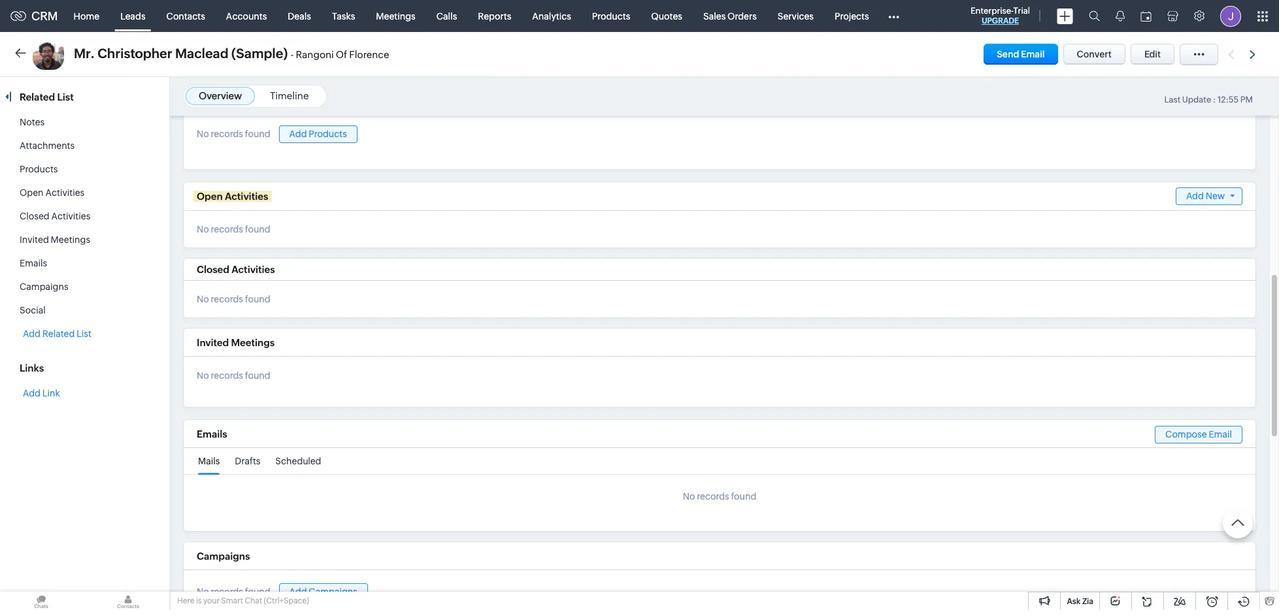 Task type: vqa. For each thing, say whether or not it's contained in the screenshot.
row group
no



Task type: locate. For each thing, give the bounding box(es) containing it.
compose
[[1166, 429, 1207, 440]]

0 vertical spatial campaigns
[[20, 282, 68, 292]]

add left link
[[23, 388, 41, 399]]

calls
[[436, 11, 457, 21]]

found
[[245, 129, 270, 139], [245, 224, 270, 235], [245, 294, 270, 305], [245, 371, 270, 381], [731, 491, 757, 502], [245, 587, 270, 598]]

0 vertical spatial invited meetings
[[20, 235, 90, 245]]

leads link
[[110, 0, 156, 32]]

sales
[[703, 11, 726, 21]]

products left quotes
[[592, 11, 630, 21]]

update
[[1182, 95, 1211, 105]]

emails link
[[20, 258, 47, 269]]

overview
[[199, 90, 242, 101]]

add down social
[[23, 329, 41, 339]]

add campaigns
[[289, 587, 358, 597]]

0 vertical spatial products link
[[582, 0, 641, 32]]

1 horizontal spatial invited
[[197, 337, 229, 348]]

1 horizontal spatial closed activities
[[197, 264, 275, 275]]

0 horizontal spatial open
[[20, 188, 44, 198]]

1 horizontal spatial open
[[197, 191, 223, 202]]

chats image
[[0, 592, 82, 611]]

related list
[[20, 92, 76, 103]]

home link
[[63, 0, 110, 32]]

new
[[1206, 191, 1225, 201]]

0 vertical spatial email
[[1021, 49, 1045, 59]]

add
[[289, 129, 307, 139], [1186, 191, 1204, 201], [23, 329, 41, 339], [23, 388, 41, 399], [289, 587, 307, 597]]

no records found
[[197, 129, 270, 139], [197, 224, 270, 235], [197, 294, 270, 305], [197, 371, 270, 381], [683, 491, 757, 502], [197, 587, 270, 598]]

convert
[[1077, 49, 1112, 59]]

1 horizontal spatial emails
[[197, 429, 227, 440]]

2 horizontal spatial products
[[592, 11, 630, 21]]

invited meetings
[[20, 235, 90, 245], [197, 337, 275, 348]]

convert button
[[1063, 44, 1126, 65]]

0 vertical spatial closed activities
[[20, 211, 90, 222]]

edit button
[[1131, 44, 1175, 65]]

email inside "send email" button
[[1021, 49, 1045, 59]]

compose email
[[1166, 429, 1232, 440]]

records
[[211, 129, 243, 139], [211, 224, 243, 235], [211, 294, 243, 305], [211, 371, 243, 381], [697, 491, 729, 502], [211, 587, 243, 598]]

0 horizontal spatial campaigns
[[20, 282, 68, 292]]

1 horizontal spatial products
[[309, 129, 347, 139]]

1 vertical spatial invited
[[197, 337, 229, 348]]

email for compose email
[[1209, 429, 1232, 440]]

0 horizontal spatial closed activities
[[20, 211, 90, 222]]

closed activities
[[20, 211, 90, 222], [197, 264, 275, 275]]

related down social link
[[42, 329, 75, 339]]

sales orders link
[[693, 0, 767, 32]]

projects link
[[824, 0, 880, 32]]

rangoni
[[296, 49, 334, 60]]

campaigns
[[20, 282, 68, 292], [197, 551, 250, 562], [309, 587, 358, 597]]

add right chat
[[289, 587, 307, 597]]

1 horizontal spatial meetings
[[231, 337, 275, 348]]

emails up campaigns link at top left
[[20, 258, 47, 269]]

0 horizontal spatial products link
[[20, 164, 58, 175]]

leads
[[120, 11, 146, 21]]

orders
[[728, 11, 757, 21]]

send email button
[[984, 44, 1058, 65]]

emails up mails
[[197, 429, 227, 440]]

0 vertical spatial closed
[[20, 211, 49, 222]]

products down timeline
[[309, 129, 347, 139]]

1 vertical spatial related
[[42, 329, 75, 339]]

products link down attachments link
[[20, 164, 58, 175]]

-
[[291, 49, 294, 60]]

search image
[[1089, 10, 1100, 22]]

invited meetings link
[[20, 235, 90, 245]]

0 vertical spatial invited
[[20, 235, 49, 245]]

social link
[[20, 305, 46, 316]]

1 vertical spatial email
[[1209, 429, 1232, 440]]

is
[[196, 597, 202, 606]]

1 horizontal spatial list
[[77, 329, 91, 339]]

profile element
[[1213, 0, 1249, 32]]

open activities
[[20, 188, 84, 198], [197, 191, 268, 202]]

0 horizontal spatial products
[[20, 164, 58, 175]]

trial
[[1014, 6, 1030, 16]]

previous record image
[[1228, 50, 1234, 59]]

1 vertical spatial emails
[[197, 429, 227, 440]]

1 vertical spatial products
[[309, 129, 347, 139]]

reports link
[[468, 0, 522, 32]]

1 vertical spatial products link
[[20, 164, 58, 175]]

add link
[[23, 388, 60, 399]]

open
[[20, 188, 44, 198], [197, 191, 223, 202]]

1 horizontal spatial invited meetings
[[197, 337, 275, 348]]

1 vertical spatial invited meetings
[[197, 337, 275, 348]]

0 horizontal spatial invited
[[20, 235, 49, 245]]

add campaigns link
[[279, 584, 368, 601]]

1 vertical spatial closed activities
[[197, 264, 275, 275]]

products link
[[582, 0, 641, 32], [20, 164, 58, 175]]

(sample)
[[231, 46, 288, 61]]

products
[[592, 11, 630, 21], [309, 129, 347, 139], [20, 164, 58, 175]]

drafts
[[235, 456, 260, 467]]

email
[[1021, 49, 1045, 59], [1209, 429, 1232, 440]]

email right compose at bottom right
[[1209, 429, 1232, 440]]

products link left quotes
[[582, 0, 641, 32]]

activities
[[45, 188, 84, 198], [225, 191, 268, 202], [51, 211, 90, 222], [232, 264, 275, 275]]

products down attachments link
[[20, 164, 58, 175]]

timeline link
[[270, 90, 309, 101]]

add down timeline
[[289, 129, 307, 139]]

profile image
[[1220, 6, 1241, 26]]

1 vertical spatial closed
[[197, 264, 229, 275]]

home
[[74, 11, 99, 21]]

2 horizontal spatial meetings
[[376, 11, 416, 21]]

meetings link
[[366, 0, 426, 32]]

1 horizontal spatial email
[[1209, 429, 1232, 440]]

add left new
[[1186, 191, 1204, 201]]

ask
[[1067, 597, 1081, 607]]

email right send
[[1021, 49, 1045, 59]]

add for add new
[[1186, 191, 1204, 201]]

0 vertical spatial emails
[[20, 258, 47, 269]]

list
[[57, 92, 74, 103], [77, 329, 91, 339]]

emails
[[20, 258, 47, 269], [197, 429, 227, 440]]

2 horizontal spatial campaigns
[[309, 587, 358, 597]]

0 horizontal spatial meetings
[[51, 235, 90, 245]]

:
[[1213, 95, 1216, 105]]

add for add campaigns
[[289, 587, 307, 597]]

0 horizontal spatial email
[[1021, 49, 1045, 59]]

analytics
[[532, 11, 571, 21]]

12:55
[[1218, 95, 1239, 105]]

email for send email
[[1021, 49, 1045, 59]]

0 vertical spatial list
[[57, 92, 74, 103]]

related up notes link
[[20, 92, 55, 103]]

2 vertical spatial products
[[20, 164, 58, 175]]

related
[[20, 92, 55, 103], [42, 329, 75, 339]]

1 horizontal spatial campaigns
[[197, 551, 250, 562]]

0 vertical spatial products
[[592, 11, 630, 21]]

1 vertical spatial campaigns
[[197, 551, 250, 562]]

signals element
[[1108, 0, 1133, 32]]

2 vertical spatial meetings
[[231, 337, 275, 348]]

contacts image
[[87, 592, 169, 611]]

projects
[[835, 11, 869, 21]]



Task type: describe. For each thing, give the bounding box(es) containing it.
create menu image
[[1057, 8, 1073, 24]]

0 vertical spatial related
[[20, 92, 55, 103]]

1 horizontal spatial open activities
[[197, 191, 268, 202]]

open activities link
[[20, 188, 84, 198]]

enterprise-
[[971, 6, 1014, 16]]

crm
[[31, 9, 58, 23]]

links
[[20, 363, 44, 374]]

your
[[203, 597, 220, 606]]

send email
[[997, 49, 1045, 59]]

smart
[[221, 597, 243, 606]]

Other Modules field
[[880, 6, 908, 26]]

1 vertical spatial list
[[77, 329, 91, 339]]

add for add link
[[23, 388, 41, 399]]

pm
[[1241, 95, 1253, 105]]

1 vertical spatial meetings
[[51, 235, 90, 245]]

accounts link
[[216, 0, 277, 32]]

mr. christopher maclead (sample) - rangoni of florence
[[74, 46, 389, 61]]

sales orders
[[703, 11, 757, 21]]

(ctrl+space)
[[264, 597, 309, 606]]

services
[[778, 11, 814, 21]]

add products
[[289, 129, 347, 139]]

accounts
[[226, 11, 267, 21]]

0 horizontal spatial closed
[[20, 211, 49, 222]]

timeline
[[270, 90, 309, 101]]

zia
[[1082, 597, 1094, 607]]

contacts link
[[156, 0, 216, 32]]

enterprise-trial upgrade
[[971, 6, 1030, 25]]

maclead
[[175, 46, 229, 61]]

last update : 12:55 pm
[[1165, 95, 1253, 105]]

1 horizontal spatial products link
[[582, 0, 641, 32]]

calls link
[[426, 0, 468, 32]]

deals link
[[277, 0, 322, 32]]

add related list
[[23, 329, 91, 339]]

add for add related list
[[23, 329, 41, 339]]

attachments link
[[20, 141, 75, 151]]

send
[[997, 49, 1019, 59]]

services link
[[767, 0, 824, 32]]

here
[[177, 597, 194, 606]]

1 horizontal spatial closed
[[197, 264, 229, 275]]

mails
[[198, 456, 220, 467]]

crm link
[[10, 9, 58, 23]]

christopher
[[98, 46, 172, 61]]

attachments
[[20, 141, 75, 151]]

link
[[42, 388, 60, 399]]

calendar image
[[1141, 11, 1152, 21]]

florence
[[349, 49, 389, 60]]

tasks
[[332, 11, 355, 21]]

quotes link
[[641, 0, 693, 32]]

add for add products
[[289, 129, 307, 139]]

scheduled
[[275, 456, 321, 467]]

signals image
[[1116, 10, 1125, 22]]

tasks link
[[322, 0, 366, 32]]

0 horizontal spatial emails
[[20, 258, 47, 269]]

reports
[[478, 11, 511, 21]]

0 horizontal spatial invited meetings
[[20, 235, 90, 245]]

here is your smart chat (ctrl+space)
[[177, 597, 309, 606]]

overview link
[[199, 90, 242, 101]]

chat
[[245, 597, 262, 606]]

create menu element
[[1049, 0, 1081, 32]]

add products link
[[279, 125, 357, 143]]

2 vertical spatial campaigns
[[309, 587, 358, 597]]

notes link
[[20, 117, 45, 127]]

social
[[20, 305, 46, 316]]

add new
[[1186, 191, 1225, 201]]

closed activities link
[[20, 211, 90, 222]]

mr.
[[74, 46, 95, 61]]

0 horizontal spatial list
[[57, 92, 74, 103]]

next record image
[[1250, 50, 1258, 59]]

ask zia
[[1067, 597, 1094, 607]]

contacts
[[166, 11, 205, 21]]

upgrade
[[982, 16, 1019, 25]]

0 vertical spatial meetings
[[376, 11, 416, 21]]

of
[[336, 49, 347, 60]]

edit
[[1145, 49, 1161, 59]]

analytics link
[[522, 0, 582, 32]]

deals
[[288, 11, 311, 21]]

0 horizontal spatial open activities
[[20, 188, 84, 198]]

search element
[[1081, 0, 1108, 32]]

last
[[1165, 95, 1181, 105]]

quotes
[[651, 11, 682, 21]]

notes
[[20, 117, 45, 127]]

campaigns link
[[20, 282, 68, 292]]



